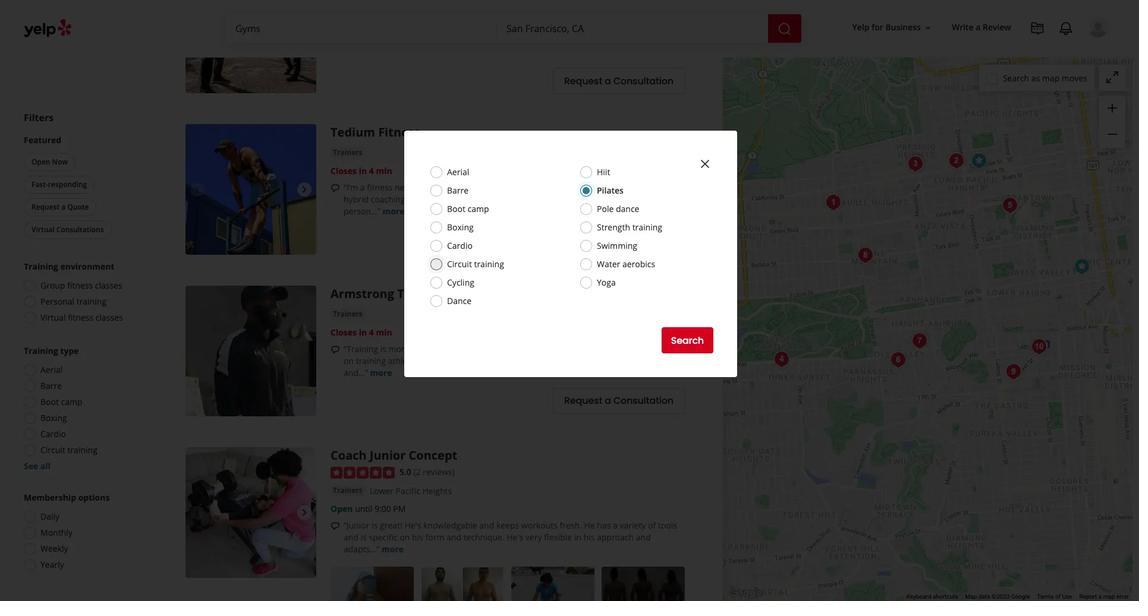 Task type: locate. For each thing, give the bounding box(es) containing it.
1 vertical spatial boxing
[[40, 413, 67, 424]]

he's down keeps
[[507, 532, 523, 544]]

1 vertical spatial classes
[[96, 312, 123, 323]]

1 vertical spatial slideshow element
[[186, 448, 316, 578]]

0 vertical spatial circuit training
[[447, 259, 504, 270]]

trainers button down 5 star rating image
[[331, 485, 365, 497]]

16 chevron down v2 image
[[923, 23, 933, 33]]

0 vertical spatial closes
[[331, 165, 357, 177]]

open for open now
[[32, 157, 50, 167]]

1 vertical spatial virtual
[[40, 312, 66, 323]]

1 vertical spatial of
[[648, 520, 656, 532]]

group fitness classes
[[40, 280, 122, 291]]

nerd
[[395, 182, 413, 193]]

1 vertical spatial barre
[[40, 381, 62, 392]]

3 request a consultation button from the top
[[553, 388, 685, 414]]

1 min from the top
[[376, 165, 392, 177]]

cardio up 'all'
[[40, 429, 66, 440]]

on inside "junior is great! he's knowledgable and keeps workouts fresh. he has a variety of tools and is specific on his form and technique. he's very flexible in his approach and adapts…"
[[400, 532, 410, 544]]

passion
[[507, 344, 537, 355]]

notifications image
[[1059, 21, 1073, 36]]

2 vertical spatial request a consultation button
[[553, 388, 685, 414]]

request down injury
[[564, 394, 602, 408]]

5.0
[[400, 467, 411, 478]]

fitness sf - castro image
[[1002, 360, 1025, 384]]

option group containing training environment
[[20, 261, 147, 328]]

0 vertical spatial 4
[[369, 165, 374, 177]]

0 vertical spatial circuit
[[447, 259, 472, 270]]

1 horizontal spatial camp
[[468, 203, 489, 215]]

1 vertical spatial request a consultation button
[[553, 226, 685, 253]]

boot
[[447, 203, 466, 215], [40, 397, 59, 408]]

1 vertical spatial or
[[509, 194, 518, 205]]

a right "i'm
[[360, 182, 365, 193]]

0 horizontal spatial search
[[671, 334, 704, 348]]

1 vertical spatial he's
[[507, 532, 523, 544]]

is right "training
[[380, 344, 387, 355]]

0 horizontal spatial or
[[412, 47, 420, 58]]

a left the quote on the left
[[61, 202, 66, 212]]

next image left "i'm
[[297, 182, 312, 197]]

projects image
[[1031, 21, 1045, 36]]

training left dance
[[397, 286, 446, 302]]

a inside "training is more than a job to me, it's my passion and my purpose. currently focusing on training athletes to better assist them in mobility, flexibility, injury prevention and…"
[[432, 344, 436, 355]]

trainers button down tedium
[[331, 147, 365, 159]]

and down the variety
[[636, 532, 651, 544]]

previous image
[[190, 506, 205, 520]]

0 vertical spatial boxing
[[447, 222, 474, 233]]

his left form
[[412, 532, 423, 544]]

use
[[1062, 594, 1073, 601]]

open inside button
[[32, 157, 50, 167]]

1 vertical spatial boot camp
[[40, 397, 82, 408]]

request a consultation button
[[553, 68, 685, 94], [553, 226, 685, 253], [553, 388, 685, 414]]

1 request a consultation from the top
[[564, 74, 674, 88]]

request a consultation button for "training is more than a job to me, it's my passion and my purpose. currently focusing on training athletes to better assist them in mobility, flexibility, injury prevention and…"
[[553, 388, 685, 414]]

more link down coaching.
[[383, 206, 405, 217]]

0 vertical spatial map
[[1042, 72, 1060, 84]]

1 vertical spatial circuit
[[40, 445, 65, 456]]

next image for coach
[[297, 506, 312, 520]]

close image
[[698, 157, 712, 171]]

1 vertical spatial is
[[372, 520, 378, 532]]

2 closes from the top
[[331, 327, 357, 338]]

1 16 speech v2 image from the top
[[331, 184, 340, 193]]

2 closes in 4 min from the top
[[331, 327, 392, 338]]

next image left 'until'
[[297, 506, 312, 520]]

trainers for third 'trainers' button from the bottom
[[333, 147, 363, 157]]

purpose.
[[570, 344, 604, 355]]

0 vertical spatial request a consultation button
[[553, 68, 685, 94]]

more link right and…"
[[370, 367, 392, 379]]

google image
[[726, 586, 765, 602]]

2 trainers button from the top
[[331, 147, 365, 159]]

a down injury
[[605, 394, 611, 408]]

a right 'has' in the bottom of the page
[[613, 520, 618, 532]]

open now button
[[24, 153, 76, 171]]

training up group
[[24, 261, 58, 272]]

1 horizontal spatial boot camp
[[447, 203, 489, 215]]

a
[[976, 22, 981, 33], [605, 74, 611, 88], [360, 182, 365, 193], [61, 202, 66, 212], [605, 233, 611, 246], [432, 344, 436, 355], [605, 394, 611, 408], [613, 520, 618, 532], [1099, 594, 1102, 601]]

map region
[[720, 15, 1139, 602]]

pacific
[[396, 486, 420, 497]]

a inside the "i'm a fitness nerd with over 10 years of experience. i offer 1:1 online, in-person, and hybrid coaching. i will travel to your house or an agreed upon location for in- person…"
[[360, 182, 365, 193]]

in- right online,
[[613, 182, 623, 193]]

me,
[[463, 344, 477, 355]]

trainers down tedium
[[333, 147, 363, 157]]

1 horizontal spatial circuit training
[[447, 259, 504, 270]]

fitness inside the "i'm a fitness nerd with over 10 years of experience. i offer 1:1 online, in-person, and hybrid coaching. i will travel to your house or an agreed upon location for in- person…"
[[367, 182, 393, 193]]

will
[[414, 194, 427, 205]]

circuit inside search dialog
[[447, 259, 472, 270]]

live fit gym - hayes valley image
[[1070, 255, 1094, 279]]

0 horizontal spatial he's
[[405, 520, 421, 532]]

1 vertical spatial open
[[331, 504, 353, 515]]

a up water
[[605, 233, 611, 246]]

virtual inside "option group"
[[40, 312, 66, 323]]

search inside button
[[671, 334, 704, 348]]

request a consultation button down the folks
[[553, 68, 685, 94]]

and up mobility, on the bottom left of page
[[539, 344, 554, 355]]

16 speech v2 image
[[331, 37, 340, 46]]

functional
[[528, 35, 567, 47]]

and right person,
[[654, 182, 669, 193]]

1 horizontal spatial circuit
[[447, 259, 472, 270]]

fitness up coaching.
[[367, 182, 393, 193]]

2 vertical spatial for
[[617, 194, 628, 205]]

is inside "training is more than a job to me, it's my passion and my purpose. currently focusing on training athletes to better assist them in mobility, flexibility, injury prevention and…"
[[380, 344, 387, 355]]

slideshow element
[[186, 124, 316, 255], [186, 448, 316, 578]]

training
[[632, 222, 662, 233], [474, 259, 504, 270], [77, 296, 106, 307], [356, 355, 386, 367], [67, 445, 97, 456]]

camp inside search dialog
[[468, 203, 489, 215]]

3 trainers button from the top
[[331, 309, 365, 320]]

trainers down "armstrong"
[[333, 309, 363, 319]]

trainers link down tedium
[[331, 147, 365, 159]]

group
[[1100, 96, 1126, 148]]

0 vertical spatial is
[[380, 344, 387, 355]]

request inside featured group
[[32, 202, 60, 212]]

boot camp inside "option group"
[[40, 397, 82, 408]]

2 vertical spatial of
[[1056, 594, 1061, 601]]

2 vertical spatial 16 speech v2 image
[[331, 522, 340, 532]]

more for fitness
[[383, 206, 405, 217]]

0 vertical spatial cardio
[[447, 240, 473, 252]]

of inside "junior is great! he's knowledgable and keeps workouts fresh. he has a variety of tools and is specific on his form and technique. he's very flexible in his approach and adapts…"
[[648, 520, 656, 532]]

1 request a consultation button from the top
[[553, 68, 685, 94]]

fitness up personal training
[[67, 280, 93, 291]]

0 vertical spatial search
[[1003, 72, 1029, 84]]

1 vertical spatial training
[[397, 286, 446, 302]]

closes up "i'm
[[331, 165, 357, 177]]

is up specific
[[372, 520, 378, 532]]

0 horizontal spatial on
[[344, 355, 354, 367]]

barre
[[447, 185, 469, 196], [40, 381, 62, 392]]

map
[[1042, 72, 1060, 84], [1103, 594, 1115, 601]]

boot camp down years
[[447, 203, 489, 215]]

request for "training is more than a job to me, it's my passion and my purpose. currently focusing on training athletes to better assist them in mobility, flexibility, injury prevention and…"'s "request a consultation" button
[[564, 394, 602, 408]]

min
[[376, 165, 392, 177], [376, 327, 392, 338]]

1 horizontal spatial boot
[[447, 203, 466, 215]]

trainers button down "armstrong"
[[331, 309, 365, 320]]

request
[[564, 74, 602, 88], [32, 202, 60, 212], [564, 233, 602, 246], [564, 394, 602, 408]]

next image
[[297, 182, 312, 197], [297, 506, 312, 520]]

4 for tedium
[[369, 165, 374, 177]]

of
[[488, 182, 496, 193], [648, 520, 656, 532], [1056, 594, 1061, 601]]

pilates
[[597, 185, 624, 196]]

0 vertical spatial request a consultation
[[564, 74, 674, 88]]

1 vertical spatial boot
[[40, 397, 59, 408]]

aerial up "10"
[[447, 167, 469, 178]]

lower
[[370, 486, 394, 497]]

over
[[434, 182, 451, 193]]

1 horizontal spatial my
[[556, 344, 568, 355]]

more up the athletes
[[389, 344, 410, 355]]

2 16 speech v2 image from the top
[[331, 345, 340, 355]]

variety
[[620, 520, 646, 532]]

1 closes in 4 min from the top
[[331, 165, 392, 177]]

0 vertical spatial virtual
[[32, 225, 54, 235]]

1 4 from the top
[[369, 165, 374, 177]]

request for second "request a consultation" button from the bottom of the page
[[564, 233, 602, 246]]

a right write
[[976, 22, 981, 33]]

request up water
[[564, 233, 602, 246]]

at
[[423, 47, 430, 58]]

1 horizontal spatial of
[[648, 520, 656, 532]]

2 vertical spatial is
[[361, 532, 367, 544]]

3 consultation from the top
[[614, 394, 674, 408]]

is up adapts…"
[[361, 532, 367, 544]]

2 horizontal spatial is
[[380, 344, 387, 355]]

1 horizontal spatial or
[[509, 194, 518, 205]]

trainers for third 'trainers' button from the top of the page
[[333, 309, 363, 319]]

and right the fitness,
[[511, 35, 526, 47]]

prevention
[[612, 355, 654, 367]]

is for armstrong
[[380, 344, 387, 355]]

flexible
[[544, 532, 572, 544]]

camp
[[468, 203, 489, 215], [61, 397, 82, 408]]

environment
[[60, 261, 115, 272]]

closes in 4 min for armstrong
[[331, 327, 392, 338]]

1 vertical spatial search
[[671, 334, 704, 348]]

0 vertical spatial open
[[32, 157, 50, 167]]

in up hybrid
[[359, 165, 367, 177]]

trainers left west
[[333, 1, 363, 11]]

live fit gym - inner richmond image
[[822, 191, 845, 214]]

1 vertical spatial fitness
[[67, 280, 93, 291]]

more link for junior
[[382, 544, 404, 556]]

i
[[545, 182, 548, 193], [410, 194, 412, 205]]

request a consultation button down prevention
[[553, 388, 685, 414]]

koret health and recreation center image
[[854, 244, 877, 267]]

is
[[380, 344, 387, 355], [372, 520, 378, 532], [361, 532, 367, 544]]

boxing down your
[[447, 222, 474, 233]]

3 trainers link from the top
[[331, 309, 365, 320]]

he's down pm
[[405, 520, 421, 532]]

1 vertical spatial aerial
[[40, 365, 63, 376]]

more right and…"
[[370, 367, 392, 379]]

fast-responding
[[32, 180, 87, 190]]

0 horizontal spatial barre
[[40, 381, 62, 392]]

1 horizontal spatial search
[[1003, 72, 1029, 84]]

0 vertical spatial barre
[[447, 185, 469, 196]]

on up and…"
[[344, 355, 354, 367]]

classes down personal training
[[96, 312, 123, 323]]

zoom out image
[[1105, 127, 1120, 142]]

featured
[[24, 134, 61, 146]]

and inside the "i'm a fitness nerd with over 10 years of experience. i offer 1:1 online, in-person, and hybrid coaching. i will travel to your house or an agreed upon location for in- person…"
[[654, 182, 669, 193]]

3 16 speech v2 image from the top
[[331, 522, 340, 532]]

request a consultation for "training is more than a job to me, it's my passion and my purpose. currently focusing on training athletes to better assist them in mobility, flexibility, injury prevention and…"
[[564, 394, 674, 408]]

0 horizontal spatial of
[[488, 182, 496, 193]]

0 vertical spatial slideshow element
[[186, 124, 316, 255]]

training down dance
[[632, 222, 662, 233]]

open until 9:00 pm
[[331, 504, 406, 515]]

0 vertical spatial classes
[[95, 280, 122, 291]]

1 vertical spatial coach junior concept image
[[186, 448, 316, 578]]

boot inside search dialog
[[447, 203, 466, 215]]

2 slideshow element from the top
[[186, 448, 316, 578]]

3 option group from the top
[[20, 492, 147, 575]]

training up options
[[67, 445, 97, 456]]

virtual down the 'personal'
[[40, 312, 66, 323]]

cardio up cycling
[[447, 240, 473, 252]]

trainers link down 5 star rating image
[[331, 485, 365, 497]]

0 vertical spatial next image
[[297, 182, 312, 197]]

consultation for "providing personal training, group fitness, and functional movement for folks looking to train outdoors or at home."
[[614, 74, 674, 88]]

for down person,
[[617, 194, 628, 205]]

my
[[493, 344, 505, 355], [556, 344, 568, 355]]

classes for group fitness classes
[[95, 280, 122, 291]]

1 vertical spatial map
[[1103, 594, 1115, 601]]

map for error
[[1103, 594, 1115, 601]]

virtual inside virtual consultations button
[[32, 225, 54, 235]]

fitness
[[367, 182, 393, 193], [67, 280, 93, 291], [68, 312, 93, 323]]

option group containing training type
[[20, 345, 147, 473]]

"i'm
[[344, 182, 358, 193]]

request a consultation down the folks
[[564, 74, 674, 88]]

None search field
[[226, 14, 804, 43]]

1 horizontal spatial open
[[331, 504, 353, 515]]

jewish community center of san francisco - jccsf image
[[904, 152, 927, 176], [904, 152, 927, 176]]

1 slideshow element from the top
[[186, 124, 316, 255]]

in- down person,
[[630, 194, 640, 205]]

1 vertical spatial for
[[613, 35, 624, 47]]

more down coaching.
[[383, 206, 405, 217]]

2 vertical spatial request a consultation
[[564, 394, 674, 408]]

0 horizontal spatial boxing
[[40, 413, 67, 424]]

my right it's
[[493, 344, 505, 355]]

4 up coaching.
[[369, 165, 374, 177]]

1 horizontal spatial barre
[[447, 185, 469, 196]]

focusing
[[645, 344, 678, 355]]

fitness for group fitness classes
[[67, 280, 93, 291]]

i left will
[[410, 194, 412, 205]]

request a consultation up water aerobics
[[564, 233, 674, 246]]

1 horizontal spatial coach junior concept image
[[967, 149, 991, 173]]

2 trainers from the top
[[333, 147, 363, 157]]

3 request a consultation from the top
[[564, 394, 674, 408]]

1 vertical spatial option group
[[20, 345, 147, 473]]

than
[[412, 344, 429, 355]]

16 speech v2 image for armstrong
[[331, 345, 340, 355]]

1 option group from the top
[[20, 261, 147, 328]]

2 vertical spatial training
[[24, 345, 58, 357]]

0 horizontal spatial aerial
[[40, 365, 63, 376]]

athletes
[[388, 355, 419, 367]]

1 horizontal spatial his
[[584, 532, 595, 544]]

1 vertical spatial consultation
[[614, 233, 674, 246]]

online,
[[585, 182, 611, 193]]

1 vertical spatial i
[[410, 194, 412, 205]]

to down "10"
[[453, 194, 461, 205]]

circuit training up 'all'
[[40, 445, 97, 456]]

in inside "junior is great! he's knowledgable and keeps workouts fresh. he has a variety of tools and is specific on his form and technique. he's very flexible in his approach and adapts…"
[[574, 532, 582, 544]]

boxing
[[447, 222, 474, 233], [40, 413, 67, 424]]

camp inside "option group"
[[61, 397, 82, 408]]

0 vertical spatial option group
[[20, 261, 147, 328]]

west
[[370, 1, 389, 12]]

more down specific
[[382, 544, 404, 556]]

16 speech v2 image for coach
[[331, 522, 340, 532]]

for
[[872, 22, 884, 33], [613, 35, 624, 47], [617, 194, 628, 205]]

is for coach
[[372, 520, 378, 532]]

1 vertical spatial request a consultation
[[564, 233, 674, 246]]

0 vertical spatial of
[[488, 182, 496, 193]]

and…"
[[344, 367, 368, 379]]

technique.
[[464, 532, 505, 544]]

circuit training inside "option group"
[[40, 445, 97, 456]]

concept
[[409, 448, 457, 464]]

4 trainers from the top
[[333, 486, 363, 496]]

tedium fitness
[[331, 124, 420, 140]]

1 next image from the top
[[297, 182, 312, 197]]

or left an
[[509, 194, 518, 205]]

2 option group from the top
[[20, 345, 147, 473]]

request down movement
[[564, 74, 602, 88]]

mobility,
[[513, 355, 546, 367]]

consultation down the folks
[[614, 74, 674, 88]]

1 closes from the top
[[331, 165, 357, 177]]

0 vertical spatial i
[[545, 182, 548, 193]]

outdoors
[[374, 47, 410, 58]]

0 vertical spatial for
[[872, 22, 884, 33]]

1 horizontal spatial boxing
[[447, 222, 474, 233]]

0 horizontal spatial circuit training
[[40, 445, 97, 456]]

he
[[584, 520, 595, 532]]

and inside "training is more than a job to me, it's my passion and my purpose. currently focusing on training athletes to better assist them in mobility, flexibility, injury prevention and…"
[[539, 344, 554, 355]]

classes down environment
[[95, 280, 122, 291]]

yelp for business button
[[848, 17, 938, 38]]

fitness down personal training
[[68, 312, 93, 323]]

more for junior
[[382, 544, 404, 556]]

of up "house"
[[488, 182, 496, 193]]

2 his from the left
[[584, 532, 595, 544]]

injury
[[587, 355, 609, 367]]

fresh.
[[560, 520, 582, 532]]

data
[[979, 594, 990, 601]]

4
[[369, 165, 374, 177], [369, 327, 374, 338]]

boot down "10"
[[447, 203, 466, 215]]

sunset gym image
[[770, 348, 794, 371]]

virtual down request a quote button
[[32, 225, 54, 235]]

2 trainers link from the top
[[331, 147, 365, 159]]

1 vertical spatial in-
[[630, 194, 640, 205]]

virtual consultations
[[32, 225, 104, 235]]

closes up "training
[[331, 327, 357, 338]]

0 vertical spatial on
[[344, 355, 354, 367]]

0 vertical spatial consultation
[[614, 74, 674, 88]]

business
[[886, 22, 921, 33]]

0 horizontal spatial camp
[[61, 397, 82, 408]]

"training is more than a job to me, it's my passion and my purpose. currently focusing on training athletes to better assist them in mobility, flexibility, injury prevention and…"
[[344, 344, 678, 379]]

more link down specific
[[382, 544, 404, 556]]

0 horizontal spatial open
[[32, 157, 50, 167]]

2 4 from the top
[[369, 327, 374, 338]]

16 speech v2 image
[[331, 184, 340, 193], [331, 345, 340, 355], [331, 522, 340, 532]]

virtual for virtual fitness classes
[[40, 312, 66, 323]]

more link for fitness
[[383, 206, 405, 217]]

boot down training type
[[40, 397, 59, 408]]

3 trainers from the top
[[333, 309, 363, 319]]

0 vertical spatial min
[[376, 165, 392, 177]]

request for request a quote button
[[32, 202, 60, 212]]

terms
[[1037, 594, 1054, 601]]

0 vertical spatial camp
[[468, 203, 489, 215]]

trainers button left west
[[331, 0, 365, 12]]

5 star rating image
[[331, 468, 395, 479]]

16 speech v2 image left "training
[[331, 345, 340, 355]]

option group
[[20, 261, 147, 328], [20, 345, 147, 473], [20, 492, 147, 575]]

coach junior concept image
[[967, 149, 991, 173], [186, 448, 316, 578]]

strength
[[597, 222, 630, 233]]

coaching.
[[371, 194, 408, 205]]

more link down group
[[462, 47, 484, 58]]

0 vertical spatial 16 speech v2 image
[[331, 184, 340, 193]]

search button
[[662, 328, 714, 354]]

in right them
[[504, 355, 511, 367]]

shortcuts
[[933, 594, 958, 601]]

4 up "training
[[369, 327, 374, 338]]

for inside the "i'm a fitness nerd with over 10 years of experience. i offer 1:1 online, in-person, and hybrid coaching. i will travel to your house or an agreed upon location for in- person…"
[[617, 194, 628, 205]]

map right "as"
[[1042, 72, 1060, 84]]

training left type
[[24, 345, 58, 357]]

open left 'until'
[[331, 504, 353, 515]]

trainers button
[[331, 0, 365, 12], [331, 147, 365, 159], [331, 309, 365, 320], [331, 485, 365, 497]]

to down than
[[421, 355, 429, 367]]

request a quote
[[32, 202, 89, 212]]

1 vertical spatial on
[[400, 532, 410, 544]]

consultation up "aerobics"
[[614, 233, 674, 246]]

featured group
[[21, 134, 147, 241]]

reviews)
[[423, 467, 455, 478]]

on
[[344, 355, 354, 367], [400, 532, 410, 544]]

0 vertical spatial fitness
[[367, 182, 393, 193]]

with
[[415, 182, 432, 193]]

closes for tedium fitness
[[331, 165, 357, 177]]

1 consultation from the top
[[614, 74, 674, 88]]

flexibility,
[[549, 355, 585, 367]]

aerial inside search dialog
[[447, 167, 469, 178]]

open for open until 9:00 pm
[[331, 504, 353, 515]]

1 trainers from the top
[[333, 1, 363, 11]]

a left the job
[[432, 344, 436, 355]]

yearly
[[40, 560, 64, 571]]

filters
[[24, 111, 54, 124]]

trainers link left west
[[331, 0, 365, 12]]

open left now
[[32, 157, 50, 167]]

2 vertical spatial consultation
[[614, 394, 674, 408]]

2 min from the top
[[376, 327, 392, 338]]

(2
[[414, 467, 421, 478]]

1 horizontal spatial aerial
[[447, 167, 469, 178]]

1 horizontal spatial on
[[400, 532, 410, 544]]

and inside "providing personal training, group fitness, and functional movement for folks looking to train outdoors or at home."
[[511, 35, 526, 47]]

of inside the "i'm a fitness nerd with over 10 years of experience. i offer 1:1 online, in-person, and hybrid coaching. i will travel to your house or an agreed upon location for in- person…"
[[488, 182, 496, 193]]

request for "request a consultation" button for "providing personal training, group fitness, and functional movement for folks looking to train outdoors or at home."
[[564, 74, 602, 88]]

strength training
[[597, 222, 662, 233]]

closes in 4 min up "training
[[331, 327, 392, 338]]

1 vertical spatial camp
[[61, 397, 82, 408]]

0 vertical spatial he's
[[405, 520, 421, 532]]

berkeley
[[391, 1, 425, 12]]

"providing
[[344, 35, 383, 47]]

better
[[431, 355, 455, 367]]

1 vertical spatial closes
[[331, 327, 357, 338]]

training up cycling
[[474, 259, 504, 270]]

workouts
[[521, 520, 558, 532]]

2 vertical spatial fitness
[[68, 312, 93, 323]]

1 vertical spatial cardio
[[40, 429, 66, 440]]

request down fast-
[[32, 202, 60, 212]]

fitness
[[378, 124, 420, 140]]

the firm sf image
[[908, 329, 932, 353]]

circuit up 'all'
[[40, 445, 65, 456]]

min up "training
[[376, 327, 392, 338]]

1 horizontal spatial i
[[545, 182, 548, 193]]

0 horizontal spatial his
[[412, 532, 423, 544]]

2 next image from the top
[[297, 506, 312, 520]]



Task type: vqa. For each thing, say whether or not it's contained in the screenshot.
first 'Consultation' from the bottom
yes



Task type: describe. For each thing, give the bounding box(es) containing it.
job
[[438, 344, 451, 355]]

9:00
[[375, 504, 391, 515]]

for inside button
[[872, 22, 884, 33]]

tedium fitness image
[[186, 124, 316, 255]]

personal
[[40, 296, 74, 307]]

armstrong training link
[[331, 286, 446, 302]]

more for training
[[370, 367, 392, 379]]

live fit gym - cole valley image
[[886, 348, 910, 372]]

0 horizontal spatial i
[[410, 194, 412, 205]]

virtual consultations button
[[24, 221, 112, 239]]

boot camp inside search dialog
[[447, 203, 489, 215]]

proto movement image
[[186, 0, 316, 93]]

form
[[425, 532, 444, 544]]

training inside "training is more than a job to me, it's my passion and my purpose. currently focusing on training athletes to better assist them in mobility, flexibility, injury prevention and…"
[[356, 355, 386, 367]]

error
[[1117, 594, 1129, 601]]

great!
[[380, 520, 402, 532]]

keeps
[[496, 520, 519, 532]]

person,
[[623, 182, 652, 193]]

more link for training
[[370, 367, 392, 379]]

options
[[78, 492, 110, 504]]

pole
[[597, 203, 614, 215]]

classes for virtual fitness classes
[[96, 312, 123, 323]]

training type
[[24, 345, 79, 357]]

them
[[481, 355, 502, 367]]

min for armstrong
[[376, 327, 392, 338]]

write a review
[[952, 22, 1012, 33]]

armstrong training
[[331, 286, 446, 302]]

map for moves
[[1042, 72, 1060, 84]]

barre inside search dialog
[[447, 185, 469, 196]]

search for search as map moves
[[1003, 72, 1029, 84]]

a inside "junior is great! he's knowledgable and keeps workouts fresh. he has a variety of tools and is specific on his form and technique. he's very flexible in his approach and adapts…"
[[613, 520, 618, 532]]

next image for tedium
[[297, 182, 312, 197]]

to inside the "i'm a fitness nerd with over 10 years of experience. i offer 1:1 online, in-person, and hybrid coaching. i will travel to your house or an agreed upon location for in- person…"
[[453, 194, 461, 205]]

train
[[354, 47, 372, 58]]

live fit gym - castro image
[[1027, 335, 1051, 359]]

years
[[465, 182, 486, 193]]

previous image
[[190, 182, 205, 197]]

fast-
[[32, 180, 48, 190]]

cycling
[[447, 277, 474, 288]]

junior
[[370, 448, 406, 464]]

training up virtual fitness classes
[[77, 296, 106, 307]]

map data ©2023 google
[[965, 594, 1030, 601]]

zoom in image
[[1105, 101, 1120, 115]]

it's
[[480, 344, 490, 355]]

closes for armstrong training
[[331, 327, 357, 338]]

consultation for "training is more than a job to me, it's my passion and my purpose. currently focusing on training athletes to better assist them in mobility, flexibility, injury prevention and…"
[[614, 394, 674, 408]]

1 horizontal spatial he's
[[507, 532, 523, 544]]

2 request a consultation from the top
[[564, 233, 674, 246]]

experience.
[[498, 182, 543, 193]]

map
[[965, 594, 977, 601]]

2 request a consultation button from the top
[[553, 226, 685, 253]]

0 vertical spatial coach junior concept image
[[967, 149, 991, 173]]

now
[[52, 157, 68, 167]]

personal
[[385, 35, 419, 47]]

see
[[24, 461, 38, 472]]

slideshow element for coach
[[186, 448, 316, 578]]

or inside "providing personal training, group fitness, and functional movement for folks looking to train outdoors or at home."
[[412, 47, 420, 58]]

dance
[[616, 203, 640, 215]]

trainers for 1st 'trainers' button
[[333, 1, 363, 11]]

agreed
[[532, 194, 559, 205]]

moves
[[1062, 72, 1088, 84]]

membership
[[24, 492, 76, 504]]

an
[[520, 194, 530, 205]]

yelp for business
[[852, 22, 921, 33]]

specific
[[369, 532, 398, 544]]

keyboard
[[907, 594, 932, 601]]

request a consultation for "providing personal training, group fitness, and functional movement for folks looking to train outdoors or at home."
[[564, 74, 674, 88]]

monthly
[[40, 527, 72, 539]]

in up "training
[[359, 327, 367, 338]]

training for training environment
[[24, 261, 58, 272]]

0 vertical spatial in-
[[613, 182, 623, 193]]

barre inside "option group"
[[40, 381, 62, 392]]

user actions element
[[843, 15, 1126, 88]]

folks
[[627, 35, 645, 47]]

heights
[[423, 486, 452, 497]]

more inside "training is more than a job to me, it's my passion and my purpose. currently focusing on training athletes to better assist them in mobility, flexibility, injury prevention and…"
[[389, 344, 410, 355]]

1 my from the left
[[493, 344, 505, 355]]

personal training
[[40, 296, 106, 307]]

and down "junior
[[344, 532, 359, 544]]

0 horizontal spatial coach junior concept image
[[186, 448, 316, 578]]

approach
[[597, 532, 634, 544]]

a down movement
[[605, 74, 611, 88]]

location
[[584, 194, 614, 205]]

4 trainers link from the top
[[331, 485, 365, 497]]

search as map moves
[[1003, 72, 1088, 84]]

and down knowledgable
[[447, 532, 461, 544]]

group
[[40, 280, 65, 291]]

fast-responding button
[[24, 176, 95, 194]]

write a review link
[[947, 17, 1016, 38]]

keyboard shortcuts button
[[907, 594, 958, 602]]

keyboard shortcuts
[[907, 594, 958, 601]]

1 trainers button from the top
[[331, 0, 365, 12]]

group
[[456, 35, 479, 47]]

search dialog
[[0, 0, 1139, 602]]

weekly
[[40, 544, 68, 555]]

0 horizontal spatial circuit
[[40, 445, 65, 456]]

google
[[1011, 594, 1030, 601]]

1 his from the left
[[412, 532, 423, 544]]

hiit
[[597, 167, 610, 178]]

on inside "training is more than a job to me, it's my passion and my purpose. currently focusing on training athletes to better assist them in mobility, flexibility, injury prevention and…"
[[344, 355, 354, 367]]

or inside the "i'm a fitness nerd with over 10 years of experience. i offer 1:1 online, in-person, and hybrid coaching. i will travel to your house or an agreed upon location for in- person…"
[[509, 194, 518, 205]]

option group containing membership options
[[20, 492, 147, 575]]

16 speech v2 image for tedium
[[331, 184, 340, 193]]

cardio inside "option group"
[[40, 429, 66, 440]]

closes in 4 min for tedium
[[331, 165, 392, 177]]

1 trainers link from the top
[[331, 0, 365, 12]]

and up the technique.
[[479, 520, 494, 532]]

armstrong training image
[[186, 286, 316, 417]]

assist
[[457, 355, 479, 367]]

a right report
[[1099, 594, 1102, 601]]

knowledgable
[[423, 520, 477, 532]]

trainers for fourth 'trainers' button from the top
[[333, 486, 363, 496]]

4 for armstrong
[[369, 327, 374, 338]]

travel
[[429, 194, 451, 205]]

swimming
[[597, 240, 637, 252]]

2 my from the left
[[556, 344, 568, 355]]

house
[[483, 194, 507, 205]]

request a quote button
[[24, 199, 97, 216]]

slideshow element for tedium
[[186, 124, 316, 255]]

to inside "providing personal training, group fitness, and functional movement for folks looking to train outdoors or at home."
[[344, 47, 352, 58]]

0 horizontal spatial boot
[[40, 397, 59, 408]]

training for training type
[[24, 345, 58, 357]]

movement
[[569, 35, 611, 47]]

looking
[[647, 35, 675, 47]]

offer
[[550, 182, 569, 193]]

yoga
[[597, 277, 616, 288]]

a inside group
[[61, 202, 66, 212]]

report a map error
[[1080, 594, 1129, 601]]

search image
[[778, 22, 792, 36]]

the yard image
[[945, 149, 968, 173]]

aerial inside "option group"
[[40, 365, 63, 376]]

for inside "providing personal training, group fitness, and functional movement for folks looking to train outdoors or at home."
[[613, 35, 624, 47]]

2 horizontal spatial of
[[1056, 594, 1061, 601]]

"junior
[[344, 520, 370, 532]]

10
[[453, 182, 463, 193]]

0 horizontal spatial is
[[361, 532, 367, 544]]

4 trainers button from the top
[[331, 485, 365, 497]]

report
[[1080, 594, 1097, 601]]

fitness sf - fillmore image
[[998, 194, 1022, 217]]

daily
[[40, 511, 60, 523]]

expand map image
[[1105, 70, 1120, 84]]

circuit training inside search dialog
[[447, 259, 504, 270]]

pm
[[393, 504, 406, 515]]

search for search
[[671, 334, 704, 348]]

2 consultation from the top
[[614, 233, 674, 246]]

more down group
[[462, 47, 484, 58]]

upon
[[561, 194, 581, 205]]

"training
[[344, 344, 378, 355]]

fitness,
[[481, 35, 509, 47]]

cardio inside search dialog
[[447, 240, 473, 252]]

boxing inside search dialog
[[447, 222, 474, 233]]

min for tedium
[[376, 165, 392, 177]]

quote
[[67, 202, 89, 212]]

membership options
[[24, 492, 110, 504]]

coach junior concept link
[[331, 448, 457, 464]]

person…"
[[344, 206, 380, 217]]

fitness for virtual fitness classes
[[68, 312, 93, 323]]

review
[[983, 22, 1012, 33]]

tedium fitness link
[[331, 124, 420, 140]]

see all button
[[24, 461, 50, 472]]

virtual for virtual consultations
[[32, 225, 54, 235]]

1 horizontal spatial in-
[[630, 194, 640, 205]]

see all
[[24, 461, 50, 472]]

request a consultation button for "providing personal training, group fitness, and functional movement for folks looking to train outdoors or at home."
[[553, 68, 685, 94]]

to right the job
[[453, 344, 461, 355]]

in inside "training is more than a job to me, it's my passion and my purpose. currently focusing on training athletes to better assist them in mobility, flexibility, injury prevention and…"
[[504, 355, 511, 367]]



